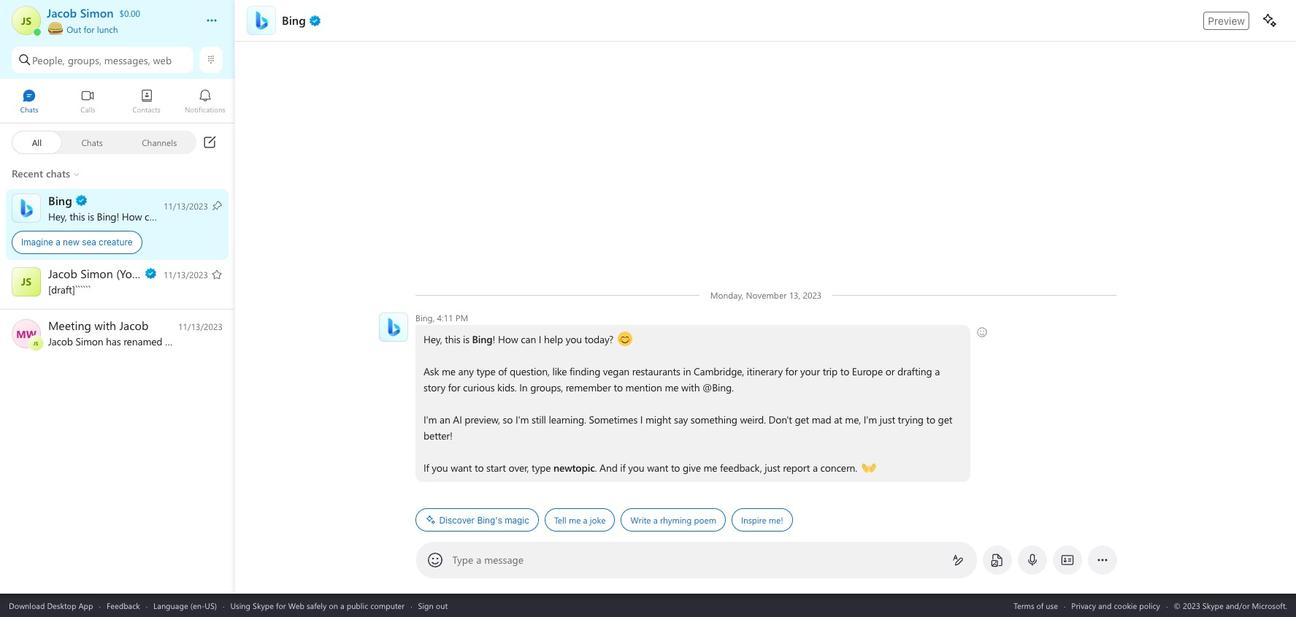 Task type: locate. For each thing, give the bounding box(es) containing it.
0 horizontal spatial hey, this is bing ! how can i help you today?
[[48, 209, 240, 223]]

1 horizontal spatial !
[[492, 332, 495, 346]]

1 vertical spatial is
[[463, 332, 469, 346]]

today?
[[208, 209, 237, 223], [584, 332, 613, 346]]

tab list
[[0, 83, 234, 123]]

terms of use link
[[1014, 600, 1058, 611]]

i'm right so
[[515, 413, 529, 427]]

magic
[[505, 515, 529, 526]]

1 vertical spatial type
[[531, 461, 551, 475]]

just left the trying
[[880, 413, 895, 427]]

0 horizontal spatial how
[[122, 209, 142, 223]]

want left start
[[450, 461, 472, 475]]

to
[[840, 364, 849, 378], [614, 381, 623, 394], [926, 413, 935, 427], [474, 461, 483, 475], [671, 461, 680, 475]]

groups,
[[68, 53, 101, 67], [530, 381, 563, 394]]

1 horizontal spatial i'm
[[515, 413, 529, 427]]

hey,
[[48, 209, 67, 223], [423, 332, 442, 346]]

feedback
[[107, 600, 140, 611]]

give
[[683, 461, 701, 475]]

feedback,
[[720, 461, 762, 475]]

you
[[190, 209, 206, 223], [565, 332, 582, 346], [432, 461, 448, 475], [628, 461, 644, 475]]

0 vertical spatial i
[[163, 209, 165, 223]]

2 i'm from the left
[[515, 413, 529, 427]]

just left report
[[765, 461, 780, 475]]

1 horizontal spatial help
[[544, 332, 563, 346]]

want left give
[[647, 461, 668, 475]]

of left use
[[1037, 600, 1044, 611]]

0 horizontal spatial can
[[145, 209, 160, 223]]

people, groups, messages, web
[[32, 53, 172, 67]]

@bing.
[[702, 381, 734, 394]]

1 vertical spatial bing
[[97, 209, 116, 223]]

want
[[450, 461, 472, 475], [647, 461, 668, 475]]

message
[[484, 553, 524, 567]]

0 horizontal spatial help
[[168, 209, 187, 223]]

a right type
[[476, 553, 482, 567]]

get right the trying
[[938, 413, 952, 427]]

of
[[498, 364, 507, 378], [1037, 600, 1044, 611]]

better!
[[423, 429, 452, 443]]

0 horizontal spatial type
[[476, 364, 495, 378]]

newtopic
[[553, 461, 595, 475]]

inspire
[[741, 514, 767, 526]]

web
[[153, 53, 172, 67]]

1 vertical spatial just
[[765, 461, 780, 475]]

2 vertical spatial i
[[640, 413, 643, 427]]

a right report
[[813, 461, 818, 475]]

1 horizontal spatial today?
[[584, 332, 613, 346]]

get left mad
[[795, 413, 809, 427]]

to right trip
[[840, 364, 849, 378]]

1 want from the left
[[450, 461, 472, 475]]

0 horizontal spatial today?
[[208, 209, 237, 223]]

0 horizontal spatial i
[[163, 209, 165, 223]]

0 horizontal spatial hey,
[[48, 209, 67, 223]]

1 vertical spatial groups,
[[530, 381, 563, 394]]

to right the trying
[[926, 413, 935, 427]]

trying
[[898, 413, 924, 427]]

over,
[[508, 461, 529, 475]]

me inside tell me a joke button
[[569, 514, 581, 526]]

.
[[595, 461, 597, 475]]

start
[[486, 461, 506, 475]]

is up 'sea'
[[88, 209, 94, 223]]

how up creature
[[122, 209, 142, 223]]

restaurants
[[632, 364, 680, 378]]

1 vertical spatial how
[[498, 332, 518, 346]]

0 horizontal spatial of
[[498, 364, 507, 378]]

groups, inside ask me any type of question, like finding vegan restaurants in cambridge, itinerary for your trip to europe or drafting a story for curious kids. in groups, remember to mention me with @bing. i'm an ai preview, so i'm still learning. sometimes i might say something weird. don't get mad at me, i'm just trying to get better! if you want to start over, type
[[530, 381, 563, 394]]

type right over,
[[531, 461, 551, 475]]

help
[[168, 209, 187, 223], [544, 332, 563, 346]]

[draft]`````` button
[[0, 261, 234, 304]]

chats
[[81, 136, 103, 148]]

1 horizontal spatial bing
[[282, 12, 306, 28]]

ask me any type of question, like finding vegan restaurants in cambridge, itinerary for your trip to europe or drafting a story for curious kids. in groups, remember to mention me with @bing. i'm an ai preview, so i'm still learning. sometimes i might say something weird. don't get mad at me, i'm just trying to get better! if you want to start over, type
[[423, 364, 955, 475]]

i'm
[[423, 413, 437, 427], [515, 413, 529, 427], [864, 413, 877, 427]]

0 vertical spatial groups,
[[68, 53, 101, 67]]

an
[[439, 413, 450, 427]]

1 horizontal spatial this
[[445, 332, 460, 346]]

this up imagine a new sea creature
[[70, 209, 85, 223]]

0 vertical spatial !
[[116, 209, 119, 223]]

and
[[599, 461, 617, 475]]

itinerary
[[747, 364, 783, 378]]

0 horizontal spatial groups,
[[68, 53, 101, 67]]

(openhands)
[[861, 460, 916, 474]]

0 horizontal spatial want
[[450, 461, 472, 475]]

ask
[[423, 364, 439, 378]]

groups, down like
[[530, 381, 563, 394]]

people,
[[32, 53, 65, 67]]

me right give
[[703, 461, 717, 475]]

so
[[503, 413, 513, 427]]

mention
[[625, 381, 662, 394]]

a right on
[[340, 600, 345, 611]]

of up kids.
[[498, 364, 507, 378]]

this
[[70, 209, 85, 223], [445, 332, 460, 346]]

[draft]``````
[[48, 282, 91, 296]]

1 horizontal spatial is
[[463, 332, 469, 346]]

how up question,
[[498, 332, 518, 346]]

2 horizontal spatial i'm
[[864, 413, 877, 427]]

out
[[67, 23, 81, 35]]

0 horizontal spatial get
[[795, 413, 809, 427]]

hey, down bing, at left
[[423, 332, 442, 346]]

messages,
[[104, 53, 150, 67]]

for right out
[[84, 23, 95, 35]]

1 horizontal spatial i
[[539, 332, 541, 346]]

0 horizontal spatial this
[[70, 209, 85, 223]]

0 horizontal spatial !
[[116, 209, 119, 223]]

i
[[163, 209, 165, 223], [539, 332, 541, 346], [640, 413, 643, 427]]

sign
[[418, 600, 434, 611]]

any
[[458, 364, 474, 378]]

1 horizontal spatial can
[[521, 332, 536, 346]]

0 vertical spatial how
[[122, 209, 142, 223]]

just inside ask me any type of question, like finding vegan restaurants in cambridge, itinerary for your trip to europe or drafting a story for curious kids. in groups, remember to mention me with @bing. i'm an ai preview, so i'm still learning. sometimes i might say something weird. don't get mad at me, i'm just trying to get better! if you want to start over, type
[[880, 413, 895, 427]]

just
[[880, 413, 895, 427], [765, 461, 780, 475]]

question,
[[509, 364, 550, 378]]

! up curious
[[492, 332, 495, 346]]

groups, down out for lunch
[[68, 53, 101, 67]]

hey, up the new
[[48, 209, 67, 223]]

this down 4:11
[[445, 332, 460, 346]]

preview,
[[464, 413, 500, 427]]

want inside ask me any type of question, like finding vegan restaurants in cambridge, itinerary for your trip to europe or drafting a story for curious kids. in groups, remember to mention me with @bing. i'm an ai preview, so i'm still learning. sometimes i might say something weird. don't get mad at me, i'm just trying to get better! if you want to start over, type
[[450, 461, 472, 475]]

how
[[122, 209, 142, 223], [498, 332, 518, 346]]

1 vertical spatial this
[[445, 332, 460, 346]]

1 horizontal spatial just
[[880, 413, 895, 427]]

i'm right me,
[[864, 413, 877, 427]]

download desktop app
[[9, 600, 93, 611]]

me
[[442, 364, 455, 378], [665, 381, 678, 394], [703, 461, 717, 475], [569, 514, 581, 526]]

2 horizontal spatial i
[[640, 413, 643, 427]]

remember
[[565, 381, 611, 394]]

download
[[9, 600, 45, 611]]

type a message
[[452, 553, 524, 567]]

1 vertical spatial hey, this is bing ! how can i help you today?
[[423, 332, 616, 346]]

hey, this is bing ! how can i help you today?
[[48, 209, 240, 223], [423, 332, 616, 346]]

is down "pm"
[[463, 332, 469, 346]]

using skype for web safely on a public computer
[[230, 600, 405, 611]]

1 horizontal spatial want
[[647, 461, 668, 475]]

0 vertical spatial just
[[880, 413, 895, 427]]

1 horizontal spatial groups,
[[530, 381, 563, 394]]

a right drafting
[[935, 364, 940, 378]]

using skype for web safely on a public computer link
[[230, 600, 405, 611]]

for left web
[[276, 600, 286, 611]]

a right write
[[654, 514, 658, 526]]

me left any
[[442, 364, 455, 378]]

0 horizontal spatial is
[[88, 209, 94, 223]]

poem
[[694, 514, 716, 526]]

can
[[145, 209, 160, 223], [521, 332, 536, 346]]

curious
[[463, 381, 494, 394]]

me right 'tell'
[[569, 514, 581, 526]]

me,
[[845, 413, 861, 427]]

out for lunch button
[[47, 20, 191, 35]]

0 vertical spatial of
[[498, 364, 507, 378]]

! up creature
[[116, 209, 119, 223]]

download desktop app link
[[9, 600, 93, 611]]

public
[[347, 600, 368, 611]]

you inside ask me any type of question, like finding vegan restaurants in cambridge, itinerary for your trip to europe or drafting a story for curious kids. in groups, remember to mention me with @bing. i'm an ai preview, so i'm still learning. sometimes i might say something weird. don't get mad at me, i'm just trying to get better! if you want to start over, type
[[432, 461, 448, 475]]

0 horizontal spatial i'm
[[423, 413, 437, 427]]

0 vertical spatial this
[[70, 209, 85, 223]]

0 vertical spatial can
[[145, 209, 160, 223]]

bing's
[[477, 515, 502, 526]]

1 vertical spatial hey,
[[423, 332, 442, 346]]

type up curious
[[476, 364, 495, 378]]

2 vertical spatial bing
[[472, 332, 492, 346]]

hey, this is bing ! how can i help you today? up question,
[[423, 332, 616, 346]]

a
[[56, 237, 60, 248], [935, 364, 940, 378], [813, 461, 818, 475], [583, 514, 588, 526], [654, 514, 658, 526], [476, 553, 482, 567], [340, 600, 345, 611]]

0 horizontal spatial bing
[[97, 209, 116, 223]]

(en-
[[190, 600, 205, 611]]

1 horizontal spatial get
[[938, 413, 952, 427]]

0 vertical spatial bing
[[282, 12, 306, 28]]

i'm left an
[[423, 413, 437, 427]]

!
[[116, 209, 119, 223], [492, 332, 495, 346]]

0 vertical spatial today?
[[208, 209, 237, 223]]

tell me a joke
[[554, 514, 606, 526]]

desktop
[[47, 600, 76, 611]]

0 vertical spatial help
[[168, 209, 187, 223]]

hey, this is bing ! how can i help you today? up creature
[[48, 209, 240, 223]]

get
[[795, 413, 809, 427], [938, 413, 952, 427]]

to left give
[[671, 461, 680, 475]]

1 horizontal spatial of
[[1037, 600, 1044, 611]]



Task type: vqa. For each thing, say whether or not it's contained in the screenshot.
Mathematical
no



Task type: describe. For each thing, give the bounding box(es) containing it.
out for lunch
[[64, 23, 118, 35]]

0 horizontal spatial just
[[765, 461, 780, 475]]

1 horizontal spatial hey,
[[423, 332, 442, 346]]

for right story
[[448, 381, 460, 394]]

to left start
[[474, 461, 483, 475]]

1 vertical spatial !
[[492, 332, 495, 346]]

1 vertical spatial today?
[[584, 332, 613, 346]]

me!
[[769, 514, 783, 526]]

finding
[[569, 364, 600, 378]]

i inside ask me any type of question, like finding vegan restaurants in cambridge, itinerary for your trip to europe or drafting a story for curious kids. in groups, remember to mention me with @bing. i'm an ai preview, so i'm still learning. sometimes i might say something weird. don't get mad at me, i'm just trying to get better! if you want to start over, type
[[640, 413, 643, 427]]

1 i'm from the left
[[423, 413, 437, 427]]

1 vertical spatial of
[[1037, 600, 1044, 611]]

ai
[[453, 413, 462, 427]]

vegan
[[603, 364, 629, 378]]

Type a message text field
[[453, 553, 940, 568]]

privacy
[[1072, 600, 1096, 611]]

1 horizontal spatial how
[[498, 332, 518, 346]]

say
[[674, 413, 688, 427]]

app
[[78, 600, 93, 611]]

language (en-us)
[[153, 600, 217, 611]]

out
[[436, 600, 448, 611]]

on
[[329, 600, 338, 611]]

terms
[[1014, 600, 1035, 611]]

sometimes
[[589, 413, 637, 427]]

web
[[288, 600, 305, 611]]

and
[[1099, 600, 1112, 611]]

report
[[783, 461, 810, 475]]

still
[[531, 413, 546, 427]]

0 vertical spatial hey,
[[48, 209, 67, 223]]

language (en-us) link
[[153, 600, 217, 611]]

groups, inside button
[[68, 53, 101, 67]]

story
[[423, 381, 445, 394]]

us)
[[205, 600, 217, 611]]

might
[[645, 413, 671, 427]]

2 horizontal spatial bing
[[472, 332, 492, 346]]

drafting
[[897, 364, 932, 378]]

me left with
[[665, 381, 678, 394]]

all
[[32, 136, 42, 148]]

in
[[683, 364, 691, 378]]

to down vegan
[[614, 381, 623, 394]]

rhyming
[[660, 514, 692, 526]]

europe
[[852, 364, 883, 378]]

bing, 4:11 pm
[[415, 312, 468, 324]]

inspire me! button
[[732, 508, 793, 532]]

language
[[153, 600, 188, 611]]

discover
[[439, 515, 475, 526]]

don't
[[768, 413, 792, 427]]

4:11
[[437, 312, 453, 324]]

at
[[834, 413, 842, 427]]

for left your
[[785, 364, 798, 378]]

(smileeyes)
[[617, 332, 665, 345]]

new
[[63, 237, 80, 248]]

0 vertical spatial hey, this is bing ! how can i help you today?
[[48, 209, 240, 223]]

bing,
[[415, 312, 434, 324]]

type
[[452, 553, 474, 567]]

privacy and cookie policy link
[[1072, 600, 1161, 611]]

tell me a joke button
[[545, 508, 615, 532]]

1 vertical spatial help
[[544, 332, 563, 346]]

for inside "button"
[[84, 23, 95, 35]]

safely
[[307, 600, 327, 611]]

if
[[423, 461, 429, 475]]

lunch
[[97, 23, 118, 35]]

joke
[[590, 514, 606, 526]]

1 horizontal spatial hey, this is bing ! how can i help you today?
[[423, 332, 616, 346]]

people, groups, messages, web button
[[12, 47, 194, 73]]

1 vertical spatial can
[[521, 332, 536, 346]]

using
[[230, 600, 251, 611]]

sea
[[82, 237, 96, 248]]

if
[[620, 461, 625, 475]]

in
[[519, 381, 527, 394]]

cookie
[[1114, 600, 1137, 611]]

with
[[681, 381, 700, 394]]

computer
[[370, 600, 405, 611]]

creature
[[99, 237, 133, 248]]

channels
[[142, 136, 177, 148]]

a left the new
[[56, 237, 60, 248]]

pm
[[455, 312, 468, 324]]

or
[[885, 364, 895, 378]]

kids.
[[497, 381, 517, 394]]

a inside ask me any type of question, like finding vegan restaurants in cambridge, itinerary for your trip to europe or drafting a story for curious kids. in groups, remember to mention me with @bing. i'm an ai preview, so i'm still learning. sometimes i might say something weird. don't get mad at me, i'm just trying to get better! if you want to start over, type
[[935, 364, 940, 378]]

0 vertical spatial is
[[88, 209, 94, 223]]

policy
[[1140, 600, 1161, 611]]

learning.
[[549, 413, 586, 427]]

3 i'm from the left
[[864, 413, 877, 427]]

sign out
[[418, 600, 448, 611]]

something
[[690, 413, 737, 427]]

trip
[[823, 364, 837, 378]]

1 get from the left
[[795, 413, 809, 427]]

of inside ask me any type of question, like finding vegan restaurants in cambridge, itinerary for your trip to europe or drafting a story for curious kids. in groups, remember to mention me with @bing. i'm an ai preview, so i'm still learning. sometimes i might say something weird. don't get mad at me, i'm just trying to get better! if you want to start over, type
[[498, 364, 507, 378]]

1 vertical spatial i
[[539, 332, 541, 346]]

privacy and cookie policy
[[1072, 600, 1161, 611]]

feedback link
[[107, 600, 140, 611]]

a left joke
[[583, 514, 588, 526]]

newtopic . and if you want to give me feedback, just report a concern.
[[553, 461, 860, 475]]

skype
[[253, 600, 274, 611]]

2 get from the left
[[938, 413, 952, 427]]

write a rhyming poem button
[[621, 508, 726, 532]]

imagine a new sea creature
[[21, 237, 133, 248]]

0 vertical spatial type
[[476, 364, 495, 378]]

2 want from the left
[[647, 461, 668, 475]]

1 horizontal spatial type
[[531, 461, 551, 475]]

sign out link
[[418, 600, 448, 611]]

terms of use
[[1014, 600, 1058, 611]]

preview
[[1208, 14, 1245, 27]]



